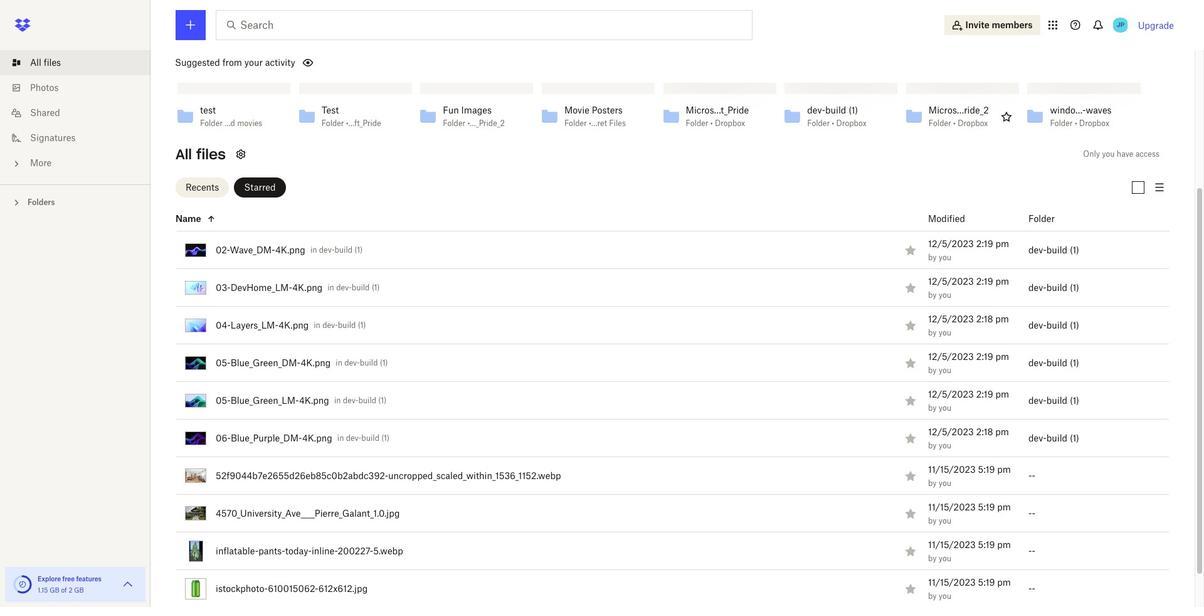 Task type: vqa. For each thing, say whether or not it's contained in the screenshot.


Task type: describe. For each thing, give the bounding box(es) containing it.
dev-build (1) for 06-blue_purple_dm-4k.png
[[1029, 433, 1080, 443]]

explore
[[38, 575, 61, 583]]

12/5/2023 2:19 pm by you for 05-blue_green_lm-4k.png
[[928, 389, 1009, 412]]

1 horizontal spatial files
[[196, 146, 226, 163]]

02-
[[216, 244, 230, 255]]

signatures
[[30, 132, 76, 143]]

in dev-build (1) link for 05-blue_green_lm-4k.png
[[334, 396, 387, 405]]

612x612.jpg
[[318, 583, 368, 594]]

from
[[222, 57, 242, 68]]

of
[[61, 587, 67, 594]]

05- for blue_green_dm-
[[216, 357, 231, 368]]

11/15/2023 for uncropped_scaled_within_1536_1152.webp
[[928, 464, 976, 475]]

invite members button
[[944, 15, 1040, 35]]

by for remove from starred icon corresponding to name 05-blue_green_lm-4k.png, modified 12/5/2023 2:19 pm, folder dev-build (1), element
[[928, 403, 937, 412]]

11/15/2023 for pants-
[[928, 539, 976, 550]]

files
[[609, 119, 626, 128]]

blue_green_lm-
[[231, 395, 299, 406]]

suggested
[[175, 57, 220, 68]]

you for name 02-wave_dm-4k.png, modified 12/5/2023 2:19 pm, folder dev-build (1), "element"
[[939, 253, 952, 262]]

folder inside button
[[1029, 213, 1055, 224]]

11/15/2023 5:19 pm by you inside name 4570_university_ave____pierre_galant_1.0.jpg, modified 11/15/2023 5:19 pm, folder , element
[[928, 502, 1011, 525]]

/dev-build (1)/02-wave_dm-4k.png image
[[185, 243, 206, 257]]

11/15/2023 5:19 pm by you for pants-
[[928, 539, 1011, 563]]

(1) inside the 05-blue_green_dm-4k.png in dev-build (1)
[[380, 358, 388, 368]]

dev-build (1) for 05-blue_green_dm-4k.png
[[1029, 357, 1080, 368]]

05-blue_green_lm-4k.png in dev-build (1)
[[216, 395, 387, 406]]

starred button
[[234, 177, 286, 197]]

micros…t_pride button
[[686, 105, 749, 116]]

-- for uncropped_scaled_within_1536_1152.webp
[[1029, 470, 1036, 481]]

2 5:19 from the top
[[978, 502, 995, 512]]

invite
[[966, 19, 990, 30]]

12/5/2023 2:19 pm by you for 05-blue_green_dm-4k.png
[[928, 351, 1009, 375]]

micros…ride_2
[[929, 105, 989, 115]]

name 06-blue_purple_dm-4k.png, modified 12/5/2023 2:18 pm, folder dev-build (1), element
[[148, 420, 1170, 457]]

you for name 06-blue_purple_dm-4k.png, modified 12/5/2023 2:18 pm, folder dev-build (1), element on the bottom of the page
[[939, 441, 952, 450]]

movie
[[565, 105, 590, 115]]

list containing all files
[[0, 43, 151, 184]]

folder settings image
[[233, 147, 248, 162]]

fun images button
[[443, 105, 506, 116]]

(1) inside 04-layers_lm-4k.png in dev-build (1)
[[358, 321, 366, 330]]

1 gb from the left
[[50, 587, 59, 594]]

52f9044b7e2655d26eb85c0b2abdc392-uncropped_scaled_within_1536_1152.webp
[[216, 470, 561, 481]]

in dev-build (1) link for 05-blue_green_dm-4k.png
[[336, 358, 388, 368]]

dev-build (1) for 04-layers_lm-4k.png
[[1029, 320, 1080, 330]]

folder inside movie posters folder •…ret files
[[565, 119, 587, 128]]

04-
[[216, 320, 231, 330]]

you for name 4570_university_ave____pierre_galant_1.0.jpg, modified 11/15/2023 5:19 pm, folder , element
[[939, 516, 952, 525]]

dev-build (1) for 03-devhome_lm-4k.png
[[1029, 282, 1080, 293]]

2:19 for 05-blue_green_dm-4k.png
[[976, 351, 993, 362]]

dev- inside 03-devhome_lm-4k.png in dev-build (1)
[[336, 283, 352, 292]]

4k.png for blue_green_dm-
[[301, 357, 331, 368]]

dev-build (1) for 02-wave_dm-4k.png
[[1029, 244, 1080, 255]]

pm for name inflatable-pants-today-inline-200227-5.webp, modified 11/15/2023 5:19 pm, folder , element
[[998, 539, 1011, 550]]

•…_pride_2
[[468, 119, 505, 128]]

4570_university_ave____pierre_galant_1.0.jpg
[[216, 508, 400, 518]]

remove from starred image for 02-wave_dm-4k.png
[[903, 242, 918, 258]]

pm for name 02-wave_dm-4k.png, modified 12/5/2023 2:19 pm, folder dev-build (1), "element"
[[996, 238, 1009, 249]]

folder inside micros…ride_2 folder • dropbox
[[929, 119, 951, 128]]

4k.png for devhome_lm-
[[293, 282, 323, 293]]

build inside 03-devhome_lm-4k.png in dev-build (1)
[[352, 283, 370, 292]]

folder • dropbox button for windo…-
[[1050, 119, 1113, 129]]

modified button
[[928, 211, 998, 226]]

folder button
[[1029, 211, 1098, 226]]

04-layers_lm-4k.png in dev-build (1)
[[216, 320, 366, 330]]

folder inside fun images folder •…_pride_2
[[443, 119, 466, 128]]

more
[[30, 157, 52, 168]]

04-layers_lm-4k.png link
[[216, 318, 309, 333]]

movie posters button
[[565, 105, 627, 116]]

inflatable-pants-today-inline-200227-5.webp link
[[216, 544, 403, 559]]

dropbox inside micros…t_pride folder • dropbox
[[715, 119, 745, 128]]

5:19 for uncropped_scaled_within_1536_1152.webp
[[978, 464, 995, 475]]

istockphoto-610015062-612x612.jpg
[[216, 583, 368, 594]]

by for remove from starred icon within the name 52f9044b7e2655d26eb85c0b2abdc392-uncropped_scaled_within_1536_1152.webp, modified 11/15/2023 5:19 pm, folder , element
[[928, 478, 937, 488]]

in dev-build (1) link for 04-layers_lm-4k.png
[[314, 321, 366, 330]]

• inside micros…ride_2 folder • dropbox
[[953, 119, 956, 128]]

12/5/2023 2:18 pm by you for 04-layers_lm-4k.png
[[928, 313, 1009, 337]]

/4570_university_ave____pierre_galant_1.0.jpg image
[[185, 506, 206, 521]]

only you have access
[[1084, 149, 1160, 159]]

micros…ride_2 button
[[929, 105, 992, 116]]

12/5/2023 for 03-devhome_lm-4k.png
[[928, 276, 974, 286]]

dev- inside 02-wave_dm-4k.png in dev-build (1)
[[319, 245, 335, 255]]

shared
[[30, 107, 60, 118]]

name
[[176, 213, 201, 224]]

movie posters folder •…ret files
[[565, 105, 626, 128]]

2 11/15/2023 from the top
[[928, 502, 976, 512]]

/dev-build (1)/05-blue_green_lm-4k.png image
[[185, 394, 206, 407]]

…d
[[225, 119, 235, 128]]

(1) inside 06-blue_purple_dm-4k.png in dev-build (1)
[[382, 433, 390, 443]]

windo…-waves button
[[1050, 105, 1113, 116]]

1 vertical spatial all
[[176, 146, 192, 163]]

folder • dropbox button for micros…t_pride
[[686, 119, 749, 129]]

02-wave_dm-4k.png in dev-build (1)
[[216, 244, 363, 255]]

pm for name 4570_university_ave____pierre_galant_1.0.jpg, modified 11/15/2023 5:19 pm, folder , element
[[998, 502, 1011, 512]]

folder inside "windo…-waves folder • dropbox"
[[1050, 119, 1073, 128]]

5:19 for pants-
[[978, 539, 995, 550]]

folder inside dev-build (1) folder • dropbox
[[807, 119, 830, 128]]

dev- inside dev-build (1) folder • dropbox
[[807, 105, 826, 115]]

4 remove from starred image from the top
[[903, 544, 918, 559]]

quota usage element
[[13, 575, 33, 595]]

test
[[200, 105, 216, 115]]

test button
[[200, 105, 263, 116]]

all files link
[[10, 50, 151, 75]]

610015062-
[[268, 583, 318, 594]]

inline-
[[312, 545, 338, 556]]

name 04-layers_lm-4k.png, modified 12/5/2023 2:18 pm, folder dev-build (1), element
[[148, 307, 1170, 344]]

12/5/2023 for 05-blue_green_dm-4k.png
[[928, 351, 974, 362]]

uncropped_scaled_within_1536_1152.webp
[[388, 470, 561, 481]]

inflatable-pants-today-inline-200227-5.webp
[[216, 545, 403, 556]]

by for remove from starred image within name 02-wave_dm-4k.png, modified 12/5/2023 2:19 pm, folder dev-build (1), "element"
[[928, 253, 937, 262]]

12/5/2023 for 04-layers_lm-4k.png
[[928, 313, 974, 324]]

movies
[[237, 119, 262, 128]]

11/15/2023 5:19 pm by you for 610015062-
[[928, 577, 1011, 601]]

folders
[[28, 198, 55, 207]]

in for 05-blue_green_dm-4k.png
[[336, 358, 342, 368]]

name 05-blue_green_dm-4k.png, modified 12/5/2023 2:19 pm, folder dev-build (1), element
[[148, 344, 1170, 382]]

name 02-wave_dm-4k.png, modified 12/5/2023 2:19 pm, folder dev-build (1), element
[[148, 232, 1170, 269]]

4570_university_ave____pierre_galant_1.0.jpg link
[[216, 506, 400, 521]]

build inside 05-blue_green_lm-4k.png in dev-build (1)
[[358, 396, 376, 405]]

photos
[[30, 82, 59, 93]]

by for remove from starred icon within name 4570_university_ave____pierre_galant_1.0.jpg, modified 11/15/2023 5:19 pm, folder , element
[[928, 516, 937, 525]]

folder • dropbox button for dev-
[[807, 119, 870, 129]]

dropbox image
[[10, 13, 35, 38]]

remove from starred image for 04-layers_lm-4k.png
[[903, 318, 918, 333]]

pm for the name 52f9044b7e2655d26eb85c0b2abdc392-uncropped_scaled_within_1536_1152.webp, modified 11/15/2023 5:19 pm, folder , element
[[998, 464, 1011, 475]]

you for "name 04-layers_lm-4k.png, modified 12/5/2023 2:18 pm, folder dev-build (1)," element
[[939, 328, 952, 337]]

fun
[[443, 105, 459, 115]]

files inside list item
[[44, 57, 61, 68]]

pm for the name istockphoto-610015062-612x612.jpg, modified 11/15/2023 5:19 pm, folder , element
[[998, 577, 1011, 588]]

• inside "windo…-waves folder • dropbox"
[[1075, 119, 1077, 128]]

name button
[[176, 211, 898, 226]]

remove from starred image for name 05-blue_green_lm-4k.png, modified 12/5/2023 2:19 pm, folder dev-build (1), element
[[903, 393, 918, 408]]

12/5/2023 2:18 pm by you for 06-blue_purple_dm-4k.png
[[928, 426, 1009, 450]]

200227-
[[338, 545, 373, 556]]

waves
[[1086, 105, 1112, 115]]

2:18 for 04-layers_lm-4k.png
[[976, 313, 993, 324]]

dropbox inside dev-build (1) folder • dropbox
[[837, 119, 867, 128]]

table containing name
[[148, 206, 1170, 607]]

by for remove from starred image in the "name 04-layers_lm-4k.png, modified 12/5/2023 2:18 pm, folder dev-build (1)," element
[[928, 328, 937, 337]]

•…ft_pride
[[346, 119, 381, 128]]

members
[[992, 19, 1033, 30]]

2:19 for 03-devhome_lm-4k.png
[[976, 276, 993, 286]]

in dev-build (1) link for 02-wave_dm-4k.png
[[310, 245, 363, 255]]

•…ret
[[589, 119, 607, 128]]

52f9044b7e2655d26eb85c0b2abdc392-uncropped_scaled_within_1536_1152.webp link
[[216, 468, 561, 483]]

03-
[[216, 282, 231, 293]]

05- for blue_green_lm-
[[216, 395, 231, 406]]

blue_green_dm-
[[231, 357, 301, 368]]

in for 04-layers_lm-4k.png
[[314, 321, 320, 330]]

(1) inside 03-devhome_lm-4k.png in dev-build (1)
[[372, 283, 380, 292]]

1 horizontal spatial all files
[[176, 146, 226, 163]]

5.webp
[[373, 545, 403, 556]]

pm for name 03-devhome_lm-4k.png, modified 12/5/2023 2:19 pm, folder dev-build (1), element
[[996, 276, 1009, 286]]

activity
[[265, 57, 295, 68]]

invite members
[[966, 19, 1033, 30]]

/inflatable pants today inline 200227 5.webp image
[[189, 540, 203, 562]]

4k.png for blue_green_lm-
[[299, 395, 329, 406]]

03-devhome_lm-4k.png link
[[216, 280, 323, 295]]

free
[[62, 575, 75, 583]]

you for name inflatable-pants-today-inline-200227-5.webp, modified 11/15/2023 5:19 pm, folder , element
[[939, 554, 952, 563]]

/dev-build (1)/03-devhome_lm-4k.png image
[[185, 281, 206, 295]]



Task type: locate. For each thing, give the bounding box(es) containing it.
starred
[[244, 182, 276, 192]]

table
[[148, 206, 1170, 607]]

dropbox down waves at the top right
[[1079, 119, 1110, 128]]

remove from starred image
[[903, 242, 918, 258], [903, 318, 918, 333], [903, 355, 918, 370], [903, 544, 918, 559]]

folder inside test folder …d movies
[[200, 119, 223, 128]]

folder • dropbox button down 'micros…ride_2' button
[[929, 119, 992, 129]]

1.15
[[38, 587, 48, 594]]

pm inside "element"
[[996, 238, 1009, 249]]

1 horizontal spatial gb
[[74, 587, 84, 594]]

remove from starred image inside name 02-wave_dm-4k.png, modified 12/5/2023 2:19 pm, folder dev-build (1), "element"
[[903, 242, 918, 258]]

05- right /dev-build (1)/05-blue_green_dm-4k.png icon at the left bottom
[[216, 357, 231, 368]]

all files up recents on the top left
[[176, 146, 226, 163]]

by inside name 05-blue_green_lm-4k.png, modified 12/5/2023 2:19 pm, folder dev-build (1), element
[[928, 403, 937, 412]]

12/5/2023 2:18 pm by you
[[928, 313, 1009, 337], [928, 426, 1009, 450]]

12/5/2023 2:19 pm by you for 03-devhome_lm-4k.png
[[928, 276, 1009, 300]]

list
[[0, 43, 151, 184]]

remove from starred image inside name 4570_university_ave____pierre_galant_1.0.jpg, modified 11/15/2023 5:19 pm, folder , element
[[903, 506, 918, 521]]

0 vertical spatial files
[[44, 57, 61, 68]]

1 horizontal spatial all
[[176, 146, 192, 163]]

-- inside name inflatable-pants-today-inline-200227-5.webp, modified 11/15/2023 5:19 pm, folder , element
[[1029, 545, 1036, 556]]

4k.png up 04-layers_lm-4k.png in dev-build (1)
[[293, 282, 323, 293]]

by inside "name 04-layers_lm-4k.png, modified 12/5/2023 2:18 pm, folder dev-build (1)," element
[[928, 328, 937, 337]]

gb left of
[[50, 587, 59, 594]]

0 horizontal spatial all files
[[30, 57, 61, 68]]

by for remove from starred image in name 05-blue_green_dm-4k.png, modified 12/5/2023 2:19 pm, folder dev-build (1), element
[[928, 365, 937, 375]]

you inside name inflatable-pants-today-inline-200227-5.webp, modified 11/15/2023 5:19 pm, folder , element
[[939, 554, 952, 563]]

folder • dropbox button down dev-build (1) button on the right of the page
[[807, 119, 870, 129]]

03-devhome_lm-4k.png in dev-build (1)
[[216, 282, 380, 293]]

1 12/5/2023 from the top
[[928, 238, 974, 249]]

today-
[[285, 545, 312, 556]]

istockphoto-610015062-612x612.jpg link
[[216, 581, 368, 596]]

name inflatable-pants-today-inline-200227-5.webp, modified 11/15/2023 5:19 pm, folder , element
[[148, 533, 1170, 570]]

by for name 06-blue_purple_dm-4k.png, modified 12/5/2023 2:18 pm, folder dev-build (1), element on the bottom of the page remove from starred icon
[[928, 441, 937, 450]]

folder • dropbox button for micros…ride_2
[[929, 119, 992, 129]]

3 • from the left
[[953, 119, 956, 128]]

4 -- from the top
[[1029, 583, 1036, 594]]

dev- inside the 05-blue_green_dm-4k.png in dev-build (1)
[[345, 358, 360, 368]]

dev-
[[807, 105, 826, 115], [1029, 244, 1047, 255], [319, 245, 335, 255], [1029, 282, 1047, 293], [336, 283, 352, 292], [1029, 320, 1047, 330], [323, 321, 338, 330], [1029, 357, 1047, 368], [345, 358, 360, 368], [1029, 395, 1047, 406], [343, 396, 358, 405], [1029, 433, 1047, 443], [346, 433, 362, 443]]

11/15/2023 for 610015062-
[[928, 577, 976, 588]]

in inside 03-devhome_lm-4k.png in dev-build (1)
[[328, 283, 334, 292]]

by inside name inflatable-pants-today-inline-200227-5.webp, modified 11/15/2023 5:19 pm, folder , element
[[928, 554, 937, 563]]

2 remove from starred image from the top
[[903, 318, 918, 333]]

by inside the name istockphoto-610015062-612x612.jpg, modified 11/15/2023 5:19 pm, folder , element
[[928, 591, 937, 601]]

10 by from the top
[[928, 591, 937, 601]]

-- inside the name 52f9044b7e2655d26eb85c0b2abdc392-uncropped_scaled_within_1536_1152.webp, modified 11/15/2023 5:19 pm, folder , element
[[1029, 470, 1036, 481]]

in for 02-wave_dm-4k.png
[[310, 245, 317, 255]]

folder …d movies button
[[200, 119, 263, 129]]

in inside 04-layers_lm-4k.png in dev-build (1)
[[314, 321, 320, 330]]

1 vertical spatial all files
[[176, 146, 226, 163]]

3 11/15/2023 from the top
[[928, 539, 976, 550]]

-- inside name 4570_university_ave____pierre_galant_1.0.jpg, modified 11/15/2023 5:19 pm, folder , element
[[1029, 508, 1036, 518]]

6 dev-build (1) from the top
[[1029, 433, 1080, 443]]

0 vertical spatial 12/5/2023 2:18 pm by you
[[928, 313, 1009, 337]]

you for name 03-devhome_lm-4k.png, modified 12/5/2023 2:19 pm, folder dev-build (1), element
[[939, 290, 952, 300]]

you inside name 02-wave_dm-4k.png, modified 12/5/2023 2:19 pm, folder dev-build (1), "element"
[[939, 253, 952, 262]]

build inside 02-wave_dm-4k.png in dev-build (1)
[[335, 245, 353, 255]]

4 folder • dropbox button from the left
[[1050, 119, 1113, 129]]

3 dev-build (1) from the top
[[1029, 320, 1080, 330]]

• inside micros…t_pride folder • dropbox
[[711, 119, 713, 128]]

in up 06-blue_purple_dm-4k.png in dev-build (1)
[[334, 396, 341, 405]]

you inside the name 52f9044b7e2655d26eb85c0b2abdc392-uncropped_scaled_within_1536_1152.webp, modified 11/15/2023 5:19 pm, folder , element
[[939, 478, 952, 488]]

devhome_lm-
[[231, 282, 293, 293]]

1 dropbox from the left
[[715, 119, 745, 128]]

0 vertical spatial all
[[30, 57, 41, 68]]

2:19
[[976, 238, 993, 249], [976, 276, 993, 286], [976, 351, 993, 362], [976, 389, 993, 399]]

you inside name 4570_university_ave____pierre_galant_1.0.jpg, modified 11/15/2023 5:19 pm, folder , element
[[939, 516, 952, 525]]

8 by from the top
[[928, 516, 937, 525]]

0 horizontal spatial files
[[44, 57, 61, 68]]

you for the name 52f9044b7e2655d26eb85c0b2abdc392-uncropped_scaled_within_1536_1152.webp, modified 11/15/2023 5:19 pm, folder , element
[[939, 478, 952, 488]]

you inside the name istockphoto-610015062-612x612.jpg, modified 11/15/2023 5:19 pm, folder , element
[[939, 591, 952, 601]]

dropbox down dev-build (1) button on the right of the page
[[837, 119, 867, 128]]

all
[[30, 57, 41, 68], [176, 146, 192, 163]]

name 05-blue_green_lm-4k.png, modified 12/5/2023 2:19 pm, folder dev-build (1), element
[[148, 382, 1170, 420]]

1 12/5/2023 2:19 pm by you from the top
[[928, 238, 1009, 262]]

by for name 03-devhome_lm-4k.png, modified 12/5/2023 2:19 pm, folder dev-build (1), element remove from starred icon
[[928, 290, 937, 300]]

2 remove from starred image from the top
[[903, 393, 918, 408]]

pm for name 05-blue_green_lm-4k.png, modified 12/5/2023 2:19 pm, folder dev-build (1), element
[[996, 389, 1009, 399]]

pm for name 05-blue_green_dm-4k.png, modified 12/5/2023 2:19 pm, folder dev-build (1), element
[[996, 351, 1009, 362]]

05- right /dev-build (1)/05-blue_green_lm-4k.png icon
[[216, 395, 231, 406]]

4k.png for blue_purple_dm-
[[302, 433, 332, 443]]

your
[[245, 57, 263, 68]]

2 12/5/2023 from the top
[[928, 276, 974, 286]]

/dev-build (1)/04-layers_lm-4k.png image
[[185, 318, 206, 332]]

1 2:18 from the top
[[976, 313, 993, 324]]

12/5/2023 2:19 pm by you inside name 05-blue_green_dm-4k.png, modified 12/5/2023 2:19 pm, folder dev-build (1), element
[[928, 351, 1009, 375]]

you for name 05-blue_green_dm-4k.png, modified 12/5/2023 2:19 pm, folder dev-build (1), element
[[939, 365, 952, 375]]

by inside name 06-blue_purple_dm-4k.png, modified 12/5/2023 2:18 pm, folder dev-build (1), element
[[928, 441, 937, 450]]

06-
[[216, 433, 231, 443]]

micros…ride_2 folder • dropbox
[[929, 105, 989, 128]]

1 5:19 from the top
[[978, 464, 995, 475]]

folder • dropbox button down the windo…-waves button
[[1050, 119, 1113, 129]]

you inside name 03-devhome_lm-4k.png, modified 12/5/2023 2:19 pm, folder dev-build (1), element
[[939, 290, 952, 300]]

• inside dev-build (1) folder • dropbox
[[832, 119, 835, 128]]

5:19 for 610015062-
[[978, 577, 995, 588]]

gb right 2
[[74, 587, 84, 594]]

/dev-build (1)/06-blue_purple_dm-4k.png image
[[185, 431, 206, 445]]

folder •…ft_pride button
[[322, 119, 384, 129]]

1 2:19 from the top
[[976, 238, 993, 249]]

you inside name 05-blue_green_lm-4k.png, modified 12/5/2023 2:19 pm, folder dev-build (1), element
[[939, 403, 952, 412]]

name 52f9044b7e2655d26eb85c0b2abdc392-uncropped_scaled_within_1536_1152.webp, modified 11/15/2023 5:19 pm, folder , element
[[148, 457, 1170, 495]]

05-blue_green_dm-4k.png in dev-build (1)
[[216, 357, 388, 368]]

in inside 02-wave_dm-4k.png in dev-build (1)
[[310, 245, 317, 255]]

3 by from the top
[[928, 328, 937, 337]]

build inside 06-blue_purple_dm-4k.png in dev-build (1)
[[362, 433, 380, 443]]

1 vertical spatial 12/5/2023 2:18 pm by you
[[928, 426, 1009, 450]]

11/15/2023 5:19 pm by you inside the name istockphoto-610015062-612x612.jpg, modified 11/15/2023 5:19 pm, folder , element
[[928, 577, 1011, 601]]

dev-build (1) folder • dropbox
[[807, 105, 867, 128]]

4 dropbox from the left
[[1079, 119, 1110, 128]]

2 11/15/2023 5:19 pm by you from the top
[[928, 502, 1011, 525]]

• down the windo…-waves button
[[1075, 119, 1077, 128]]

fun images folder •…_pride_2
[[443, 105, 505, 128]]

4 • from the left
[[1075, 119, 1077, 128]]

you
[[1102, 149, 1115, 159], [939, 253, 952, 262], [939, 290, 952, 300], [939, 328, 952, 337], [939, 365, 952, 375], [939, 403, 952, 412], [939, 441, 952, 450], [939, 478, 952, 488], [939, 516, 952, 525], [939, 554, 952, 563], [939, 591, 952, 601]]

1 11/15/2023 from the top
[[928, 464, 976, 475]]

2 2:19 from the top
[[976, 276, 993, 286]]

all files up photos
[[30, 57, 61, 68]]

1 vertical spatial files
[[196, 146, 226, 163]]

52f9044b7e2655d26eb85c0b2abdc392-
[[216, 470, 388, 481]]

blue_purple_dm-
[[231, 433, 302, 443]]

5 by from the top
[[928, 403, 937, 412]]

4 by from the top
[[928, 365, 937, 375]]

all inside list item
[[30, 57, 41, 68]]

4 5:19 from the top
[[978, 577, 995, 588]]

you for name 05-blue_green_lm-4k.png, modified 12/5/2023 2:19 pm, folder dev-build (1), element
[[939, 403, 952, 412]]

photos link
[[10, 75, 151, 100]]

1 -- from the top
[[1029, 470, 1036, 481]]

pm for "name 04-layers_lm-4k.png, modified 12/5/2023 2:18 pm, folder dev-build (1)," element
[[996, 313, 1009, 324]]

test
[[322, 105, 339, 115]]

12/5/2023 for 05-blue_green_lm-4k.png
[[928, 389, 974, 399]]

remove from starred image
[[903, 280, 918, 295], [903, 393, 918, 408], [903, 431, 918, 446], [903, 468, 918, 483], [903, 506, 918, 521], [903, 581, 918, 596]]

in up 04-layers_lm-4k.png in dev-build (1)
[[328, 283, 334, 292]]

Search in folder "Dropbox" text field
[[240, 18, 726, 33]]

2
[[69, 587, 72, 594]]

-- for 610015062-
[[1029, 583, 1036, 594]]

folders button
[[0, 193, 151, 211]]

name istockphoto-610015062-612x612.jpg, modified 11/15/2023 5:19 pm, folder , element
[[148, 570, 1170, 607]]

4k.png up 05-blue_green_lm-4k.png in dev-build (1)
[[301, 357, 331, 368]]

test folder •…ft_pride
[[322, 105, 381, 128]]

3 5:19 from the top
[[978, 539, 995, 550]]

folder •…_pride_2 button
[[443, 119, 506, 129]]

dropbox inside micros…ride_2 folder • dropbox
[[958, 119, 988, 128]]

4k.png down 03-devhome_lm-4k.png in dev-build (1)
[[279, 320, 309, 330]]

by inside the name 52f9044b7e2655d26eb85c0b2abdc392-uncropped_scaled_within_1536_1152.webp, modified 11/15/2023 5:19 pm, folder , element
[[928, 478, 937, 488]]

files left folder settings icon
[[196, 146, 226, 163]]

folder • dropbox button down micros…t_pride button
[[686, 119, 749, 129]]

remove from starred image for the name 52f9044b7e2655d26eb85c0b2abdc392-uncropped_scaled_within_1536_1152.webp, modified 11/15/2023 5:19 pm, folder , element
[[903, 468, 918, 483]]

more image
[[10, 157, 23, 170]]

-- inside the name istockphoto-610015062-612x612.jpg, modified 11/15/2023 5:19 pm, folder , element
[[1029, 583, 1036, 594]]

by for fourth remove from starred image from the top of the table containing name
[[928, 554, 937, 563]]

pm
[[996, 238, 1009, 249], [996, 276, 1009, 286], [996, 313, 1009, 324], [996, 351, 1009, 362], [996, 389, 1009, 399], [996, 426, 1009, 437], [998, 464, 1011, 475], [998, 502, 1011, 512], [998, 539, 1011, 550], [998, 577, 1011, 588]]

05-blue_green_dm-4k.png link
[[216, 355, 331, 370]]

by inside name 03-devhome_lm-4k.png, modified 12/5/2023 2:19 pm, folder dev-build (1), element
[[928, 290, 937, 300]]

remove from starred image for the name istockphoto-610015062-612x612.jpg, modified 11/15/2023 5:19 pm, folder , element
[[903, 581, 918, 596]]

layers_lm-
[[231, 320, 279, 330]]

1 11/15/2023 5:19 pm by you from the top
[[928, 464, 1011, 488]]

dev-build (1) for 05-blue_green_lm-4k.png
[[1029, 395, 1080, 406]]

remove from starred image inside name 05-blue_green_dm-4k.png, modified 12/5/2023 2:19 pm, folder dev-build (1), element
[[903, 355, 918, 370]]

4 remove from starred image from the top
[[903, 468, 918, 483]]

all up recents on the top left
[[176, 146, 192, 163]]

12/5/2023 inside "element"
[[928, 238, 974, 249]]

2:19 inside "element"
[[976, 238, 993, 249]]

all files
[[30, 57, 61, 68], [176, 146, 226, 163]]

micros…t_pride folder • dropbox
[[686, 105, 749, 128]]

dropbox down 'micros…ride_2' button
[[958, 119, 988, 128]]

4k.png up 06-blue_purple_dm-4k.png in dev-build (1)
[[299, 395, 329, 406]]

pants-
[[259, 545, 285, 556]]

--
[[1029, 470, 1036, 481], [1029, 508, 1036, 518], [1029, 545, 1036, 556], [1029, 583, 1036, 594]]

• down micros…t_pride button
[[711, 119, 713, 128]]

1 • from the left
[[711, 119, 713, 128]]

remove from starred image inside "name 04-layers_lm-4k.png, modified 12/5/2023 2:18 pm, folder dev-build (1)," element
[[903, 318, 918, 333]]

jp
[[1117, 21, 1125, 29]]

1 vertical spatial 05-
[[216, 395, 231, 406]]

4 12/5/2023 2:19 pm by you from the top
[[928, 389, 1009, 412]]

2:19 for 02-wave_dm-4k.png
[[976, 238, 993, 249]]

remove from starred image for name 03-devhome_lm-4k.png, modified 12/5/2023 2:19 pm, folder dev-build (1), element
[[903, 280, 918, 295]]

pm for name 06-blue_purple_dm-4k.png, modified 12/5/2023 2:18 pm, folder dev-build (1), element on the bottom of the page
[[996, 426, 1009, 437]]

4k.png inside "element"
[[275, 244, 305, 255]]

5 dev-build (1) from the top
[[1029, 395, 1080, 406]]

dev- inside 05-blue_green_lm-4k.png in dev-build (1)
[[343, 396, 358, 405]]

0 horizontal spatial all
[[30, 57, 41, 68]]

in inside 05-blue_green_lm-4k.png in dev-build (1)
[[334, 396, 341, 405]]

2 • from the left
[[832, 119, 835, 128]]

2 by from the top
[[928, 290, 937, 300]]

recents
[[186, 182, 219, 192]]

05-blue_green_lm-4k.png link
[[216, 393, 329, 408]]

/dev-build (1)/05-blue_green_dm-4k.png image
[[185, 356, 206, 370]]

2 dev-build (1) from the top
[[1029, 282, 1080, 293]]

istockphoto-
[[216, 583, 268, 594]]

1 folder • dropbox button from the left
[[686, 119, 749, 129]]

jp button
[[1111, 15, 1131, 35]]

6 by from the top
[[928, 441, 937, 450]]

4 2:19 from the top
[[976, 389, 993, 399]]

test button
[[322, 105, 384, 116]]

(1) inside dev-build (1) folder • dropbox
[[849, 105, 858, 115]]

9 by from the top
[[928, 554, 937, 563]]

0 vertical spatial 05-
[[216, 357, 231, 368]]

suggested from your activity
[[175, 57, 295, 68]]

• down micros…ride_2
[[953, 119, 956, 128]]

you inside name 05-blue_green_dm-4k.png, modified 12/5/2023 2:19 pm, folder dev-build (1), element
[[939, 365, 952, 375]]

in for 03-devhome_lm-4k.png
[[328, 283, 334, 292]]

dev-build (1) button
[[807, 105, 870, 116]]

folder inside test folder •…ft_pride
[[322, 119, 344, 128]]

12/5/2023 for 02-wave_dm-4k.png
[[928, 238, 974, 249]]

12/5/2023 2:19 pm by you inside name 02-wave_dm-4k.png, modified 12/5/2023 2:19 pm, folder dev-build (1), "element"
[[928, 238, 1009, 262]]

you for the name istockphoto-610015062-612x612.jpg, modified 11/15/2023 5:19 pm, folder , element
[[939, 591, 952, 601]]

by
[[928, 253, 937, 262], [928, 290, 937, 300], [928, 328, 937, 337], [928, 365, 937, 375], [928, 403, 937, 412], [928, 441, 937, 450], [928, 478, 937, 488], [928, 516, 937, 525], [928, 554, 937, 563], [928, 591, 937, 601]]

/52f9044b7e2655d26eb85c0b2abdc392 uncropped_scaled_within_1536_1152.webp image
[[185, 469, 206, 483]]

4 11/15/2023 from the top
[[928, 577, 976, 588]]

in dev-build (1) link
[[310, 245, 363, 255], [328, 283, 380, 292], [314, 321, 366, 330], [336, 358, 388, 368], [334, 396, 387, 405], [337, 433, 390, 443]]

posters
[[592, 105, 623, 115]]

all files inside 'all files' link
[[30, 57, 61, 68]]

2 12/5/2023 2:19 pm by you from the top
[[928, 276, 1009, 300]]

4 11/15/2023 5:19 pm by you from the top
[[928, 577, 1011, 601]]

5 12/5/2023 from the top
[[928, 389, 974, 399]]

in inside the 05-blue_green_dm-4k.png in dev-build (1)
[[336, 358, 342, 368]]

in up 03-devhome_lm-4k.png in dev-build (1)
[[310, 245, 317, 255]]

3 -- from the top
[[1029, 545, 1036, 556]]

11/15/2023 5:19 pm by you inside name inflatable-pants-today-inline-200227-5.webp, modified 11/15/2023 5:19 pm, folder , element
[[928, 539, 1011, 563]]

4k.png up 03-devhome_lm-4k.png in dev-build (1)
[[275, 244, 305, 255]]

3 2:19 from the top
[[976, 351, 993, 362]]

3 12/5/2023 2:19 pm by you from the top
[[928, 351, 1009, 375]]

(1) inside 05-blue_green_lm-4k.png in dev-build (1)
[[378, 396, 387, 405]]

(1)
[[849, 105, 858, 115], [1070, 244, 1080, 255], [355, 245, 363, 255], [1070, 282, 1080, 293], [372, 283, 380, 292], [1070, 320, 1080, 330], [358, 321, 366, 330], [1070, 357, 1080, 368], [380, 358, 388, 368], [1070, 395, 1080, 406], [378, 396, 387, 405], [1070, 433, 1080, 443], [382, 433, 390, 443]]

by for remove from starred icon in the the name istockphoto-610015062-612x612.jpg, modified 11/15/2023 5:19 pm, folder , element
[[928, 591, 937, 601]]

2 05- from the top
[[216, 395, 231, 406]]

folder
[[200, 119, 223, 128], [322, 119, 344, 128], [443, 119, 466, 128], [565, 119, 587, 128], [686, 119, 709, 128], [807, 119, 830, 128], [929, 119, 951, 128], [1050, 119, 1073, 128], [1029, 213, 1055, 224]]

in dev-build (1) link inside "name 04-layers_lm-4k.png, modified 12/5/2023 2:18 pm, folder dev-build (1)," element
[[314, 321, 366, 330]]

• down dev-build (1) button on the right of the page
[[832, 119, 835, 128]]

dev-build (1) inside "element"
[[1029, 244, 1080, 255]]

remove from starred image for name 06-blue_purple_dm-4k.png, modified 12/5/2023 2:18 pm, folder dev-build (1), element on the bottom of the page
[[903, 431, 918, 446]]

in inside 06-blue_purple_dm-4k.png in dev-build (1)
[[337, 433, 344, 443]]

-- for pants-
[[1029, 545, 1036, 556]]

4k.png for layers_lm-
[[279, 320, 309, 330]]

3 folder • dropbox button from the left
[[929, 119, 992, 129]]

only
[[1084, 149, 1100, 159]]

4k.png up 52f9044b7e2655d26eb85c0b2abdc392-
[[302, 433, 332, 443]]

06-blue_purple_dm-4k.png link
[[216, 431, 332, 446]]

2 12/5/2023 2:18 pm by you from the top
[[928, 426, 1009, 450]]

name 4570_university_ave____pierre_galant_1.0.jpg, modified 11/15/2023 5:19 pm, folder , element
[[148, 495, 1170, 533]]

2:18 for 06-blue_purple_dm-4k.png
[[976, 426, 993, 437]]

1 vertical spatial 2:18
[[976, 426, 993, 437]]

you inside name 06-blue_purple_dm-4k.png, modified 12/5/2023 2:18 pm, folder dev-build (1), element
[[939, 441, 952, 450]]

all up photos
[[30, 57, 41, 68]]

in for 06-blue_purple_dm-4k.png
[[337, 433, 344, 443]]

1 dev-build (1) from the top
[[1029, 244, 1080, 255]]

11/15/2023 5:19 pm by you inside the name 52f9044b7e2655d26eb85c0b2abdc392-uncropped_scaled_within_1536_1152.webp, modified 11/15/2023 5:19 pm, folder , element
[[928, 464, 1011, 488]]

7 by from the top
[[928, 478, 937, 488]]

in
[[310, 245, 317, 255], [328, 283, 334, 292], [314, 321, 320, 330], [336, 358, 342, 368], [334, 396, 341, 405], [337, 433, 344, 443]]

folder inside micros…t_pride folder • dropbox
[[686, 119, 709, 128]]

11/15/2023 5:19 pm by you
[[928, 464, 1011, 488], [928, 502, 1011, 525], [928, 539, 1011, 563], [928, 577, 1011, 601]]

in up 52f9044b7e2655d26eb85c0b2abdc392-
[[337, 433, 344, 443]]

shared link
[[10, 100, 151, 125]]

modified
[[928, 213, 965, 224]]

by inside name 02-wave_dm-4k.png, modified 12/5/2023 2:19 pm, folder dev-build (1), "element"
[[928, 253, 937, 262]]

12/5/2023 2:18 pm by you inside "name 04-layers_lm-4k.png, modified 12/5/2023 2:18 pm, folder dev-build (1)," element
[[928, 313, 1009, 337]]

6 12/5/2023 from the top
[[928, 426, 974, 437]]

in dev-build (1) link for 03-devhome_lm-4k.png
[[328, 283, 380, 292]]

in dev-build (1) link for 06-blue_purple_dm-4k.png
[[337, 433, 390, 443]]

1 remove from starred image from the top
[[903, 280, 918, 295]]

2 2:18 from the top
[[976, 426, 993, 437]]

dev- inside 06-blue_purple_dm-4k.png in dev-build (1)
[[346, 433, 362, 443]]

12/5/2023 2:18 pm by you inside name 06-blue_purple_dm-4k.png, modified 12/5/2023 2:18 pm, folder dev-build (1), element
[[928, 426, 1009, 450]]

have
[[1117, 149, 1134, 159]]

/istockphoto 610015062 612x612.jpg image
[[185, 578, 206, 599]]

2 dropbox from the left
[[837, 119, 867, 128]]

4 dev-build (1) from the top
[[1029, 357, 1080, 368]]

2 folder • dropbox button from the left
[[807, 119, 870, 129]]

build inside dev-build (1) folder • dropbox
[[826, 105, 846, 115]]

3 11/15/2023 5:19 pm by you from the top
[[928, 539, 1011, 563]]

1 12/5/2023 2:18 pm by you from the top
[[928, 313, 1009, 337]]

1 05- from the top
[[216, 357, 231, 368]]

remove from starred image inside the name 52f9044b7e2655d26eb85c0b2abdc392-uncropped_scaled_within_1536_1152.webp, modified 11/15/2023 5:19 pm, folder , element
[[903, 468, 918, 483]]

4 12/5/2023 from the top
[[928, 351, 974, 362]]

2:19 for 05-blue_green_lm-4k.png
[[976, 389, 993, 399]]

remove from starred image for name 4570_university_ave____pierre_galant_1.0.jpg, modified 11/15/2023 5:19 pm, folder , element
[[903, 506, 918, 521]]

in up the 05-blue_green_dm-4k.png in dev-build (1)
[[314, 321, 320, 330]]

files up photos
[[44, 57, 61, 68]]

folder •…ret files button
[[565, 119, 627, 129]]

11/15/2023 5:19 pm by you for uncropped_scaled_within_1536_1152.webp
[[928, 464, 1011, 488]]

3 remove from starred image from the top
[[903, 431, 918, 446]]

0 vertical spatial 2:18
[[976, 313, 993, 324]]

dev- inside 04-layers_lm-4k.png in dev-build (1)
[[323, 321, 338, 330]]

build inside 04-layers_lm-4k.png in dev-build (1)
[[338, 321, 356, 330]]

0 horizontal spatial gb
[[50, 587, 59, 594]]

wave_dm-
[[230, 244, 275, 255]]

by inside name 05-blue_green_dm-4k.png, modified 12/5/2023 2:19 pm, folder dev-build (1), element
[[928, 365, 937, 375]]

2 -- from the top
[[1029, 508, 1036, 518]]

0 vertical spatial all files
[[30, 57, 61, 68]]

3 12/5/2023 from the top
[[928, 313, 974, 324]]

12/5/2023 2:19 pm by you inside name 03-devhome_lm-4k.png, modified 12/5/2023 2:19 pm, folder dev-build (1), element
[[928, 276, 1009, 300]]

build inside the 05-blue_green_dm-4k.png in dev-build (1)
[[360, 358, 378, 368]]

you inside "name 04-layers_lm-4k.png, modified 12/5/2023 2:18 pm, folder dev-build (1)," element
[[939, 328, 952, 337]]

all files list item
[[0, 50, 151, 75]]

5 remove from starred image from the top
[[903, 506, 918, 521]]

upgrade link
[[1138, 20, 1174, 30]]

2 gb from the left
[[74, 587, 84, 594]]

-
[[1029, 470, 1032, 481], [1032, 470, 1036, 481], [1029, 508, 1032, 518], [1032, 508, 1036, 518], [1029, 545, 1032, 556], [1032, 545, 1036, 556], [1029, 583, 1032, 594], [1032, 583, 1036, 594]]

in up 05-blue_green_lm-4k.png in dev-build (1)
[[336, 358, 342, 368]]

12/5/2023 2:19 pm by you for 02-wave_dm-4k.png
[[928, 238, 1009, 262]]

3 dropbox from the left
[[958, 119, 988, 128]]

access
[[1136, 149, 1160, 159]]

12/5/2023 for 06-blue_purple_dm-4k.png
[[928, 426, 974, 437]]

dev-build (1)
[[1029, 244, 1080, 255], [1029, 282, 1080, 293], [1029, 320, 1080, 330], [1029, 357, 1080, 368], [1029, 395, 1080, 406], [1029, 433, 1080, 443]]

images
[[461, 105, 492, 115]]

12/5/2023 2:19 pm by you inside name 05-blue_green_lm-4k.png, modified 12/5/2023 2:19 pm, folder dev-build (1), element
[[928, 389, 1009, 412]]

02-wave_dm-4k.png link
[[216, 242, 305, 258]]

dropbox inside "windo…-waves folder • dropbox"
[[1079, 119, 1110, 128]]

by inside name 4570_university_ave____pierre_galant_1.0.jpg, modified 11/15/2023 5:19 pm, folder , element
[[928, 516, 937, 525]]

3 remove from starred image from the top
[[903, 355, 918, 370]]

4k.png for wave_dm-
[[275, 244, 305, 255]]

name 03-devhome_lm-4k.png, modified 12/5/2023 2:19 pm, folder dev-build (1), element
[[148, 269, 1170, 307]]

remove from starred image for 05-blue_green_dm-4k.png
[[903, 355, 918, 370]]

in for 05-blue_green_lm-4k.png
[[334, 396, 341, 405]]

2:18
[[976, 313, 993, 324], [976, 426, 993, 437]]

1 remove from starred image from the top
[[903, 242, 918, 258]]

test folder …d movies
[[200, 105, 262, 128]]

dropbox down micros…t_pride button
[[715, 119, 745, 128]]

(1) inside 02-wave_dm-4k.png in dev-build (1)
[[355, 245, 363, 255]]

files
[[44, 57, 61, 68], [196, 146, 226, 163]]

remove from starred image inside the name istockphoto-610015062-612x612.jpg, modified 11/15/2023 5:19 pm, folder , element
[[903, 581, 918, 596]]

windo…-
[[1050, 105, 1086, 115]]

dropbox
[[715, 119, 745, 128], [837, 119, 867, 128], [958, 119, 988, 128], [1079, 119, 1110, 128]]

signatures link
[[10, 125, 151, 151]]

1 by from the top
[[928, 253, 937, 262]]

recents button
[[176, 177, 229, 197]]

6 remove from starred image from the top
[[903, 581, 918, 596]]



